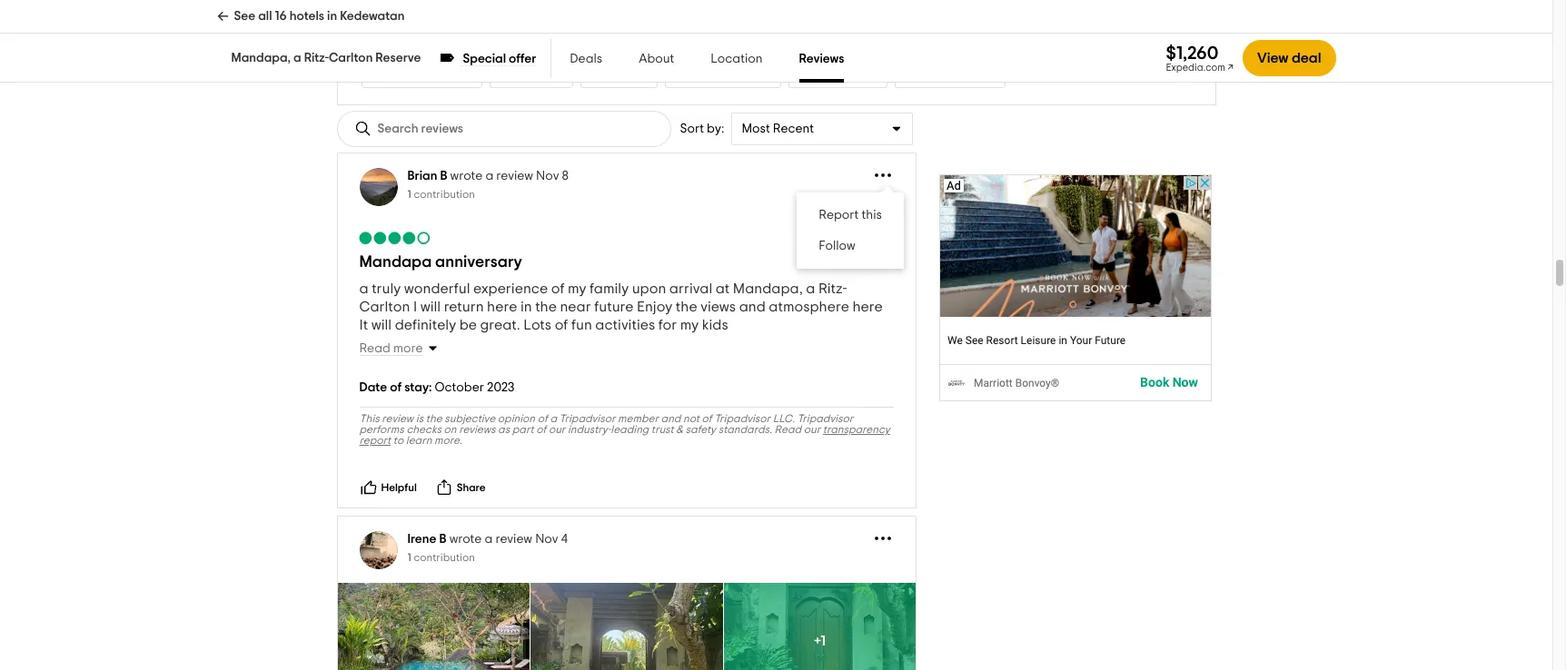 Task type: locate. For each thing, give the bounding box(es) containing it.
on
[[444, 424, 457, 435]]

a
[[294, 52, 301, 65], [534, 69, 541, 80], [486, 170, 494, 183], [359, 282, 369, 296], [806, 282, 816, 296], [550, 414, 557, 424], [485, 534, 493, 546]]

1 vertical spatial contribution
[[414, 553, 475, 564]]

this
[[359, 414, 380, 424]]

a left kind
[[534, 69, 541, 80]]

0 vertical spatial review
[[497, 170, 533, 183]]

0 horizontal spatial and
[[661, 414, 681, 424]]

0 vertical spatial mandapa,
[[231, 52, 291, 65]]

0 horizontal spatial ritz-
[[304, 52, 329, 65]]

1 horizontal spatial tripadvisor
[[715, 414, 771, 424]]

contribution inside irene b wrote a review nov 4 1 contribution
[[414, 553, 475, 564]]

1 horizontal spatial read
[[775, 424, 802, 435]]

stay:
[[405, 382, 432, 394]]

0 vertical spatial and
[[739, 300, 766, 314]]

tripadvisor
[[559, 414, 616, 424], [715, 414, 771, 424], [797, 414, 854, 424]]

will
[[420, 300, 441, 314], [371, 318, 392, 333]]

2 here from the left
[[853, 300, 883, 314]]

to
[[393, 435, 404, 446]]

a down hotels
[[294, 52, 301, 65]]

a inside 'brian b wrote a review nov 8 1 contribution'
[[486, 170, 494, 183]]

0 vertical spatial carlton
[[329, 52, 373, 65]]

wrote inside irene b wrote a review nov 4 1 contribution
[[450, 534, 482, 546]]

1 horizontal spatial ritz-
[[819, 282, 847, 296]]

1 horizontal spatial and
[[739, 300, 766, 314]]

1 vertical spatial carlton
[[359, 300, 410, 314]]

0 vertical spatial read
[[359, 343, 391, 355]]

is
[[416, 414, 424, 424]]

0 vertical spatial this
[[830, 69, 848, 80]]

contribution inside 'brian b wrote a review nov 8 1 contribution'
[[414, 189, 475, 200]]

0 vertical spatial 1
[[408, 189, 411, 200]]

$1,260
[[1166, 44, 1219, 62]]

read inside this review is the subjective opinion of a tripadvisor member and not of tripadvisor llc. tripadvisor performs checks on reviews as part of our industry-leading trust & safety standards. read our
[[775, 424, 802, 435]]

ritz- down see all 16 hotels in kedewatan
[[304, 52, 329, 65]]

every guest button
[[581, 61, 658, 88]]

nov
[[536, 170, 559, 183], [535, 534, 558, 546]]

will right it
[[371, 318, 392, 333]]

member
[[618, 414, 659, 424]]

and right views
[[739, 300, 766, 314]]

1 vertical spatial review
[[382, 414, 414, 424]]

1 vertical spatial b
[[439, 534, 447, 546]]

1 horizontal spatial mandapa,
[[733, 282, 803, 296]]

experience
[[417, 69, 473, 80], [474, 282, 548, 296]]

review for brian b
[[497, 170, 533, 183]]

advertisement region
[[940, 175, 1212, 402]]

wonderful
[[404, 282, 470, 296]]

1 horizontal spatial will
[[420, 300, 441, 314]]

2 vertical spatial review
[[496, 534, 533, 546]]

Search search field
[[378, 121, 510, 137]]

reviews inside this review is the subjective opinion of a tripadvisor member and not of tripadvisor llc. tripadvisor performs checks on reviews as part of our industry-leading trust & safety standards. read our
[[459, 424, 496, 435]]

our left industry- at the left of the page
[[549, 424, 566, 435]]

a truly wonderful experience of my family upon arrival at mandapa, a ritz- carlton i will return here in the near future enjoy the views and atmosphere here it will definitely be great. lots of fun activities for my kids
[[359, 282, 883, 333]]

here up great. at the top left
[[487, 300, 517, 314]]

1 vertical spatial experience
[[474, 282, 548, 296]]

this
[[830, 69, 848, 80], [861, 209, 882, 222]]

will right i
[[420, 300, 441, 314]]

2023
[[487, 382, 515, 394]]

1 vertical spatial 1
[[408, 553, 411, 564]]

our right llc. at the bottom
[[804, 424, 821, 435]]

1 horizontal spatial here
[[853, 300, 883, 314]]

review left the 8
[[497, 170, 533, 183]]

b right brian on the left of the page
[[440, 170, 448, 183]]

nov inside 'brian b wrote a review nov 8 1 contribution'
[[536, 170, 559, 183]]

the up special
[[475, 35, 491, 45]]

review left 4
[[496, 534, 533, 546]]

reviews
[[386, 0, 423, 11], [459, 424, 496, 435]]

carlton up amazing
[[329, 52, 373, 65]]

llc.
[[773, 414, 795, 424]]

in right hotels
[[327, 10, 337, 23]]

here right 'atmosphere'
[[853, 300, 883, 314]]

deal
[[1292, 51, 1322, 65]]

0 horizontal spatial will
[[371, 318, 392, 333]]

0 vertical spatial b
[[440, 170, 448, 183]]

special
[[463, 53, 506, 65]]

wrote inside 'brian b wrote a review nov 8 1 contribution'
[[450, 170, 483, 183]]

and inside this review is the subjective opinion of a tripadvisor member and not of tripadvisor llc. tripadvisor performs checks on reviews as part of our industry-leading trust & safety standards. read our
[[661, 414, 681, 424]]

checks
[[407, 424, 442, 435]]

manager down location
[[726, 69, 772, 80]]

brian b wrote a review nov 8 1 contribution
[[408, 170, 569, 200]]

b inside 'brian b wrote a review nov 8 1 contribution'
[[440, 170, 448, 183]]

4
[[561, 534, 568, 546]]

0 vertical spatial in
[[327, 10, 337, 23]]

recent
[[773, 123, 814, 135]]

the resort manager
[[676, 69, 772, 80]]

manager inside button
[[535, 35, 580, 45]]

wrote right brian b link
[[450, 170, 483, 183]]

view
[[1258, 51, 1289, 65]]

the left resort
[[676, 69, 692, 80]]

read right standards.
[[775, 424, 802, 435]]

mandapa, up 'atmosphere'
[[733, 282, 803, 296]]

mandapa anniversary
[[359, 255, 522, 271]]

2 horizontal spatial tripadvisor
[[797, 414, 854, 424]]

mandapa,
[[231, 52, 291, 65], [733, 282, 803, 296]]

1 vertical spatial this
[[861, 209, 882, 222]]

this right report
[[861, 209, 882, 222]]

mandapa, inside the a truly wonderful experience of my family upon arrival at mandapa, a ritz- carlton i will return here in the near future enjoy the views and atmosphere here it will definitely be great. lots of fun activities for my kids
[[733, 282, 803, 296]]

1 vertical spatial manager
[[726, 69, 772, 80]]

and left not
[[661, 414, 681, 424]]

2 vertical spatial 1
[[821, 634, 826, 649]]

read down it
[[359, 343, 391, 355]]

0 vertical spatial nov
[[536, 170, 559, 183]]

kedewatan
[[340, 10, 405, 23]]

activities
[[596, 318, 655, 333]]

contribution
[[414, 189, 475, 200], [414, 553, 475, 564]]

1 horizontal spatial experience
[[474, 282, 548, 296]]

part
[[512, 424, 534, 435]]

standards.
[[719, 424, 772, 435]]

nov left the 8
[[536, 170, 559, 183]]

this down the reviews
[[830, 69, 848, 80]]

in up lots
[[521, 300, 532, 314]]

safety
[[686, 424, 716, 435]]

in
[[327, 10, 337, 23], [521, 300, 532, 314]]

1 horizontal spatial our
[[804, 424, 821, 435]]

ritz- up 'atmosphere'
[[819, 282, 847, 296]]

brian
[[408, 170, 438, 183]]

experience up great. at the top left
[[474, 282, 548, 296]]

review up to
[[382, 414, 414, 424]]

reserve
[[376, 52, 421, 65]]

contribution for brian b
[[414, 189, 475, 200]]

a inside this review is the subjective opinion of a tripadvisor member and not of tripadvisor llc. tripadvisor performs checks on reviews as part of our industry-leading trust & safety standards. read our
[[550, 414, 557, 424]]

2 contribution from the top
[[414, 553, 475, 564]]

0 horizontal spatial tripadvisor
[[559, 414, 616, 424]]

truly
[[372, 282, 401, 296]]

search image
[[354, 120, 372, 138]]

enjoy
[[637, 300, 673, 314]]

0 vertical spatial will
[[420, 300, 441, 314]]

review inside irene b wrote a review nov 4 1 contribution
[[496, 534, 533, 546]]

manager inside button
[[726, 69, 772, 80]]

experience inside the a truly wonderful experience of my family upon arrival at mandapa, a ritz- carlton i will return here in the near future enjoy the views and atmosphere here it will definitely be great. lots of fun activities for my kids
[[474, 282, 548, 296]]

nov inside irene b wrote a review nov 4 1 contribution
[[535, 534, 558, 546]]

anniversary
[[435, 255, 522, 271]]

return
[[444, 300, 484, 314]]

location
[[711, 53, 763, 65]]

manager up deals
[[535, 35, 580, 45]]

carlton down truly
[[359, 300, 410, 314]]

my right for at the top left
[[680, 318, 699, 333]]

3 tripadvisor from the left
[[797, 414, 854, 424]]

1 contribution from the top
[[414, 189, 475, 200]]

experience down the butler on the top of page
[[417, 69, 473, 80]]

a right brian b link
[[486, 170, 494, 183]]

one of a kind
[[500, 69, 564, 80]]

reviews left as
[[459, 424, 496, 435]]

a up 'atmosphere'
[[806, 282, 816, 296]]

my up near
[[568, 282, 587, 296]]

a down share
[[485, 534, 493, 546]]

contribution down irene b link
[[414, 553, 475, 564]]

1 inside irene b wrote a review nov 4 1 contribution
[[408, 553, 411, 564]]

0 horizontal spatial experience
[[417, 69, 473, 80]]

0 vertical spatial reviews
[[386, 0, 423, 11]]

1 vertical spatial wrote
[[450, 534, 482, 546]]

mandapa, down 'all'
[[231, 52, 291, 65]]

0 horizontal spatial in
[[327, 10, 337, 23]]

the right is
[[426, 414, 442, 424]]

1 vertical spatial mandapa,
[[733, 282, 803, 296]]

all
[[371, 0, 384, 11]]

carlton
[[329, 52, 373, 65], [359, 300, 410, 314]]

wrote right irene b link
[[450, 534, 482, 546]]

0 vertical spatial wrote
[[450, 170, 483, 183]]

the general manager
[[475, 35, 580, 45]]

special offer
[[463, 53, 536, 65]]

and inside the a truly wonderful experience of my family upon arrival at mandapa, a ritz- carlton i will return here in the near future enjoy the views and atmosphere here it will definitely be great. lots of fun activities for my kids
[[739, 300, 766, 314]]

read
[[359, 343, 391, 355], [775, 424, 802, 435]]

date
[[359, 382, 387, 394]]

contribution for irene b
[[414, 553, 475, 564]]

b right 'irene'
[[439, 534, 447, 546]]

1 vertical spatial nov
[[535, 534, 558, 546]]

our
[[549, 424, 566, 435], [804, 424, 821, 435]]

nov left 4
[[535, 534, 558, 546]]

0 vertical spatial contribution
[[414, 189, 475, 200]]

mandapa
[[359, 255, 432, 271]]

report
[[819, 209, 859, 222]]

1 inside 'brian b wrote a review nov 8 1 contribution'
[[408, 189, 411, 200]]

one
[[500, 69, 519, 80]]

1 horizontal spatial reviews
[[459, 424, 496, 435]]

manager for the general manager
[[535, 35, 580, 45]]

1 horizontal spatial my
[[680, 318, 699, 333]]

reviews right all
[[386, 0, 423, 11]]

expedia.com
[[1166, 62, 1226, 72]]

1 vertical spatial in
[[521, 300, 532, 314]]

b
[[440, 170, 448, 183], [439, 534, 447, 546]]

1 our from the left
[[549, 424, 566, 435]]

this inside button
[[830, 69, 848, 80]]

b inside irene b wrote a review nov 4 1 contribution
[[439, 534, 447, 546]]

1 vertical spatial ritz-
[[819, 282, 847, 296]]

0 horizontal spatial our
[[549, 424, 566, 435]]

manager for the resort manager
[[726, 69, 772, 80]]

1 horizontal spatial in
[[521, 300, 532, 314]]

0 horizontal spatial here
[[487, 300, 517, 314]]

0 horizontal spatial read
[[359, 343, 391, 355]]

a inside irene b wrote a review nov 4 1 contribution
[[485, 534, 493, 546]]

0 horizontal spatial manager
[[535, 35, 580, 45]]

1 vertical spatial read
[[775, 424, 802, 435]]

1 horizontal spatial manager
[[726, 69, 772, 80]]

1 vertical spatial and
[[661, 414, 681, 424]]

i
[[413, 300, 417, 314]]

carlton inside the a truly wonderful experience of my family upon arrival at mandapa, a ritz- carlton i will return here in the near future enjoy the views and atmosphere here it will definitely be great. lots of fun activities for my kids
[[359, 300, 410, 314]]

2 our from the left
[[804, 424, 821, 435]]

a right part
[[550, 414, 557, 424]]

b for wrote a review nov 4
[[439, 534, 447, 546]]

the inside this review is the subjective opinion of a tripadvisor member and not of tripadvisor llc. tripadvisor performs checks on reviews as part of our industry-leading trust & safety standards. read our
[[426, 414, 442, 424]]

0 vertical spatial my
[[568, 282, 587, 296]]

1 vertical spatial reviews
[[459, 424, 496, 435]]

by:
[[707, 123, 725, 135]]

0 horizontal spatial this
[[830, 69, 848, 80]]

review inside 'brian b wrote a review nov 8 1 contribution'
[[497, 170, 533, 183]]

0 vertical spatial ritz-
[[304, 52, 329, 65]]

0 vertical spatial manager
[[535, 35, 580, 45]]

of
[[521, 69, 531, 80], [818, 69, 828, 80], [551, 282, 565, 296], [555, 318, 568, 333], [390, 382, 402, 394], [538, 414, 548, 424], [702, 414, 712, 424], [536, 424, 546, 435]]

contribution down brian b link
[[414, 189, 475, 200]]

0 vertical spatial experience
[[417, 69, 473, 80]]

kind
[[543, 69, 564, 80]]

0 horizontal spatial reviews
[[386, 0, 423, 11]]



Task type: describe. For each thing, give the bounding box(es) containing it.
helpful
[[381, 483, 417, 494]]

reviews inside button
[[386, 0, 423, 11]]

lots
[[524, 318, 552, 333]]

guest
[[621, 69, 648, 80]]

a left truly
[[359, 282, 369, 296]]

0 horizontal spatial my
[[568, 282, 587, 296]]

see all 16 hotels in kedewatan link
[[217, 0, 405, 33]]

see all 16 hotels in kedewatan
[[234, 10, 405, 23]]

out of this world
[[799, 69, 878, 80]]

ritz- inside the a truly wonderful experience of my family upon arrival at mandapa, a ritz- carlton i will return here in the near future enjoy the views and atmosphere here it will definitely be great. lots of fun activities for my kids
[[819, 282, 847, 296]]

amazing
[[371, 69, 414, 80]]

amazing experience
[[371, 69, 473, 80]]

arrival
[[670, 282, 713, 296]]

irene b link
[[408, 534, 447, 546]]

date of stay: october 2023
[[359, 382, 515, 394]]

1 vertical spatial will
[[371, 318, 392, 333]]

world
[[850, 69, 878, 80]]

amazing experience button
[[361, 61, 483, 88]]

most
[[742, 123, 770, 135]]

share
[[457, 483, 486, 494]]

to learn more.
[[391, 435, 463, 446]]

1 horizontal spatial this
[[861, 209, 882, 222]]

brian b link
[[408, 170, 448, 183]]

review for irene b
[[496, 534, 533, 546]]

0 horizontal spatial mandapa,
[[231, 52, 291, 65]]

learn
[[406, 435, 432, 446]]

as
[[498, 424, 510, 435]]

personal
[[371, 35, 416, 45]]

transparency
[[823, 424, 890, 435]]

1 for brian b
[[408, 189, 411, 200]]

butler
[[418, 35, 448, 45]]

transparency report
[[359, 424, 890, 446]]

+
[[815, 634, 821, 649]]

1 vertical spatial my
[[680, 318, 699, 333]]

1 for irene b
[[408, 553, 411, 564]]

upon
[[632, 282, 666, 296]]

in inside the a truly wonderful experience of my family upon arrival at mandapa, a ritz- carlton i will return here in the near future enjoy the views and atmosphere here it will definitely be great. lots of fun activities for my kids
[[521, 300, 532, 314]]

wrote for wrote a review nov 4
[[450, 534, 482, 546]]

mandapa, a ritz-carlton reserve
[[231, 52, 421, 65]]

resort
[[694, 69, 724, 80]]

all
[[258, 10, 272, 23]]

the inside button
[[475, 35, 491, 45]]

trust
[[651, 424, 674, 435]]

offer
[[509, 53, 536, 65]]

performs
[[359, 424, 404, 435]]

review inside this review is the subjective opinion of a tripadvisor member and not of tripadvisor llc. tripadvisor performs checks on reviews as part of our industry-leading trust & safety standards. read our
[[382, 414, 414, 424]]

all reviews
[[371, 0, 423, 11]]

great.
[[480, 318, 521, 333]]

mandapa anniversary link
[[359, 255, 522, 271]]

16
[[275, 10, 287, 23]]

out of this world button
[[789, 61, 888, 88]]

industry-
[[568, 424, 611, 435]]

a inside button
[[534, 69, 541, 80]]

wrote for wrote a review nov 8
[[450, 170, 483, 183]]

see
[[234, 10, 256, 23]]

experience inside button
[[417, 69, 473, 80]]

nov for 8
[[536, 170, 559, 183]]

this review is the subjective opinion of a tripadvisor member and not of tripadvisor llc. tripadvisor performs checks on reviews as part of our industry-leading trust & safety standards. read our
[[359, 414, 854, 435]]

1 here from the left
[[487, 300, 517, 314]]

nov for 4
[[535, 534, 558, 546]]

be
[[460, 318, 477, 333]]

kids
[[702, 318, 729, 333]]

sort by:
[[680, 123, 725, 135]]

all reviews button
[[361, 0, 433, 19]]

irene
[[408, 534, 437, 546]]

for
[[659, 318, 677, 333]]

view deal
[[1258, 51, 1322, 65]]

follow
[[819, 240, 855, 253]]

hotels
[[290, 10, 325, 23]]

the down arrival
[[676, 300, 698, 314]]

reviews
[[799, 53, 845, 65]]

8
[[562, 170, 569, 183]]

october
[[435, 382, 484, 394]]

personal butler
[[371, 35, 448, 45]]

out
[[799, 69, 815, 80]]

personal butler button
[[361, 26, 458, 54]]

atmosphere
[[769, 300, 850, 314]]

opinion
[[498, 414, 535, 424]]

of inside button
[[521, 69, 531, 80]]

sort
[[680, 123, 704, 135]]

more
[[393, 343, 423, 355]]

family
[[590, 282, 629, 296]]

the inside button
[[676, 69, 692, 80]]

future
[[595, 300, 634, 314]]

general
[[494, 35, 532, 45]]

2 tripadvisor from the left
[[715, 414, 771, 424]]

view deal button
[[1243, 40, 1336, 76]]

every guest
[[591, 69, 648, 80]]

the resort manager button
[[666, 61, 782, 88]]

transparency report link
[[359, 424, 890, 446]]

near
[[560, 300, 591, 314]]

of inside button
[[818, 69, 828, 80]]

&
[[676, 424, 683, 435]]

deals
[[570, 53, 603, 65]]

more.
[[434, 435, 463, 446]]

the up lots
[[535, 300, 557, 314]]

b for wrote a review nov 8
[[440, 170, 448, 183]]

every
[[591, 69, 618, 80]]

+ 1
[[815, 634, 826, 649]]

definitely
[[395, 318, 456, 333]]

1 tripadvisor from the left
[[559, 414, 616, 424]]

subjective
[[445, 414, 495, 424]]

fun
[[572, 318, 592, 333]]

not
[[683, 414, 700, 424]]



Task type: vqa. For each thing, say whether or not it's contained in the screenshot.
the top 6h
no



